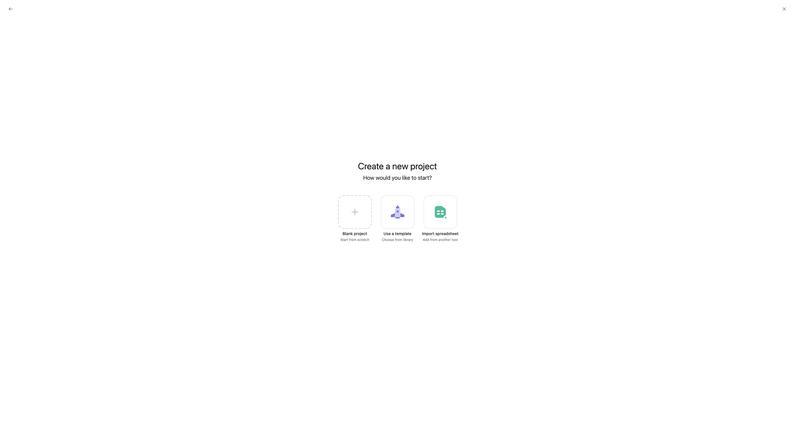 Task type: locate. For each thing, give the bounding box(es) containing it.
update
[[402, 204, 414, 209]]

import
[[422, 231, 434, 236]]

a right connect
[[370, 217, 372, 222]]

a
[[386, 161, 390, 171], [370, 217, 372, 222], [392, 231, 394, 236]]

0 vertical spatial use
[[344, 204, 352, 209]]

from down template
[[395, 238, 402, 242]]

2 vertical spatial a
[[392, 231, 394, 236]]

start
[[340, 238, 348, 242]]

use
[[344, 204, 352, 209], [384, 231, 391, 236]]

0 horizontal spatial from
[[349, 238, 357, 242]]

automatically
[[377, 204, 401, 209]]

2 horizontal spatial a
[[392, 231, 394, 236]]

list box
[[331, 2, 466, 11]]

1 horizontal spatial a
[[386, 161, 390, 171]]

from
[[349, 238, 357, 242], [395, 238, 402, 242], [430, 238, 438, 242]]

sub-
[[353, 204, 361, 209], [373, 217, 382, 222]]

from inside blank project start from scratch
[[349, 238, 357, 242]]

from for blank
[[349, 238, 357, 242]]

1 horizontal spatial from
[[395, 238, 402, 242]]

a inside button
[[370, 217, 372, 222]]

sub- down to
[[373, 217, 382, 222]]

use left "goals"
[[344, 204, 352, 209]]

from down blank
[[349, 238, 357, 242]]

a inside the use a template choose from library
[[392, 231, 394, 236]]

sub- up connect
[[353, 204, 361, 209]]

close image
[[782, 7, 787, 11]]

scratch
[[357, 238, 369, 242]]

1 horizontal spatial use
[[384, 231, 391, 236]]

1 horizontal spatial sub-
[[373, 217, 382, 222]]

connect a sub-goal button
[[344, 214, 393, 225]]

a up choose
[[392, 231, 394, 236]]

use up choose
[[384, 231, 391, 236]]

from right "add"
[[430, 238, 438, 242]]

blank project start from scratch
[[340, 231, 369, 242]]

0 vertical spatial sub-
[[353, 204, 361, 209]]

progress.
[[435, 204, 452, 209]]

tool
[[452, 238, 458, 242]]

2 from from the left
[[395, 238, 402, 242]]

like
[[402, 174, 410, 181]]

hide sidebar image
[[7, 4, 12, 9]]

use inside the use a template choose from library
[[384, 231, 391, 236]]

a for create
[[386, 161, 390, 171]]

goals
[[361, 204, 371, 209]]

0 horizontal spatial use
[[344, 204, 352, 209]]

from inside import spreadsheet add from another tool
[[430, 238, 438, 242]]

1 vertical spatial sub-
[[373, 217, 382, 222]]

a up would
[[386, 161, 390, 171]]

0 vertical spatial a
[[386, 161, 390, 171]]

a for connect
[[370, 217, 372, 222]]

to
[[372, 204, 376, 209]]

from inside the use a template choose from library
[[395, 238, 402, 242]]

2 horizontal spatial from
[[430, 238, 438, 242]]

how would you like to start?
[[363, 174, 432, 181]]

3 from from the left
[[430, 238, 438, 242]]

create a new project
[[358, 161, 437, 171]]

1 from from the left
[[349, 238, 357, 242]]

1 vertical spatial a
[[370, 217, 372, 222]]

goal
[[382, 217, 390, 222]]

import spreadsheet add from another tool
[[422, 231, 459, 242]]

sub- inside button
[[373, 217, 382, 222]]

spreadsheet
[[435, 231, 459, 236]]

1 vertical spatial use
[[384, 231, 391, 236]]

0 horizontal spatial a
[[370, 217, 372, 222]]

connect a sub-goal
[[354, 217, 390, 222]]



Task type: vqa. For each thing, say whether or not it's contained in the screenshot.
How
yes



Task type: describe. For each thing, give the bounding box(es) containing it.
this
[[416, 204, 422, 209]]

library
[[403, 238, 413, 242]]

use for use sub-goals to automatically update this goal's progress.
[[344, 204, 352, 209]]

template
[[395, 231, 412, 236]]

would
[[376, 174, 391, 181]]

a for use
[[392, 231, 394, 236]]

use sub-goals to automatically update this goal's progress.
[[344, 204, 452, 209]]

new project
[[392, 161, 437, 171]]

project
[[354, 231, 367, 236]]

go back image
[[8, 7, 13, 11]]

goal's
[[423, 204, 434, 209]]

add
[[423, 238, 429, 242]]

you
[[392, 174, 401, 181]]

choose
[[382, 238, 394, 242]]

blank
[[343, 231, 353, 236]]

0 horizontal spatial sub-
[[353, 204, 361, 209]]

connect
[[354, 217, 369, 222]]

how
[[363, 174, 374, 181]]

latest status update element
[[306, 87, 472, 134]]

create
[[358, 161, 384, 171]]

use a template choose from library
[[382, 231, 413, 242]]

another
[[438, 238, 451, 242]]

use for use a template choose from library
[[384, 231, 391, 236]]

to start?
[[412, 174, 432, 181]]

from for import
[[430, 238, 438, 242]]



